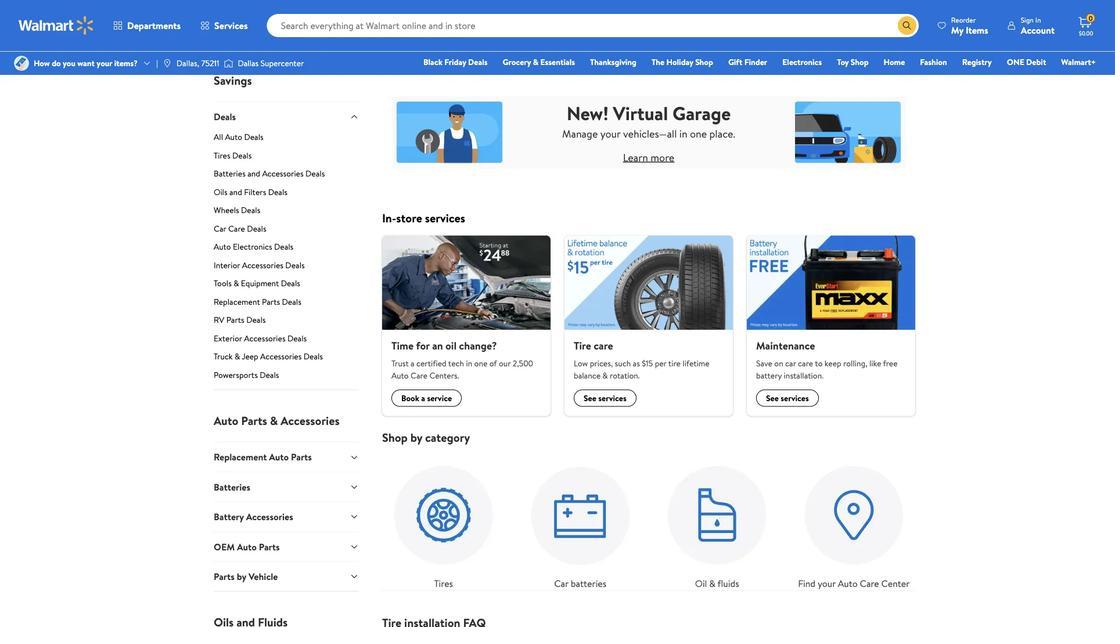 Task type: vqa. For each thing, say whether or not it's contained in the screenshot.
HOLIDAY MEALS
no



Task type: describe. For each thing, give the bounding box(es) containing it.
toy shop
[[837, 56, 869, 68]]

exterior accessories deals link
[[214, 333, 359, 349]]

auto up interior
[[214, 241, 231, 253]]

$15
[[642, 358, 653, 369]]

vehicles—all
[[623, 126, 677, 141]]

interior accessories deals
[[214, 259, 305, 271]]

truck & jeep accessories deals link
[[214, 351, 359, 367]]

see for care
[[584, 393, 597, 404]]

departments button
[[103, 12, 191, 40]]

in-
[[382, 210, 396, 226]]

items
[[966, 24, 989, 36]]

tech
[[448, 358, 464, 369]]

store
[[396, 210, 422, 226]]

deals down tools & equipment deals link
[[282, 296, 301, 307]]

care inside time for an oil change? trust a certified tech in one of our 2,500 auto care centers.
[[411, 370, 428, 381]]

deals down rv parts deals link
[[288, 333, 307, 344]]

see for save
[[766, 393, 779, 404]]

carousel controls navigation
[[458, 36, 657, 50]]

& inside tire care low prices, such as $15 per tire lifetime balance & rotation.
[[603, 370, 608, 381]]

oil
[[695, 578, 707, 590]]

truck
[[214, 351, 233, 362]]

parts up vehicle on the left bottom of the page
[[259, 541, 280, 553]]

tires for tires
[[434, 578, 453, 590]]

batteries for batteries and accessories deals
[[214, 168, 246, 179]]

dallas
[[238, 57, 259, 69]]

friday
[[445, 56, 466, 68]]

thanksgiving link
[[585, 56, 642, 68]]

|
[[156, 57, 158, 69]]

deals down tires deals link
[[306, 168, 325, 179]]

services button
[[191, 12, 258, 40]]

maintenance
[[756, 339, 815, 353]]

0 horizontal spatial services
[[425, 210, 465, 226]]

& for truck
[[235, 351, 240, 362]]

trust
[[392, 358, 409, 369]]

auto inside time for an oil change? trust a certified tech in one of our 2,500 auto care centers.
[[392, 370, 409, 381]]

oil
[[446, 339, 457, 353]]

rv parts deals link
[[214, 314, 359, 330]]

tires for tires deals
[[214, 150, 230, 161]]

deals down the batteries and accessories deals link
[[268, 186, 288, 198]]

by for parts
[[237, 570, 246, 583]]

by for shop
[[411, 429, 423, 446]]

deals down "car care deals" link
[[274, 241, 294, 253]]

0 horizontal spatial shop
[[382, 429, 408, 446]]

truck & jeep accessories deals
[[214, 351, 323, 362]]

rv
[[214, 314, 224, 326]]

and for oils
[[229, 186, 242, 198]]

in-store services
[[382, 210, 465, 226]]

and for batteries
[[248, 168, 260, 179]]

one inside time for an oil change? trust a certified tech in one of our 2,500 auto care centers.
[[474, 358, 488, 369]]

interior
[[214, 259, 240, 271]]

registry link
[[957, 56, 997, 68]]

black
[[424, 56, 443, 68]]

find your auto care center
[[798, 578, 910, 590]]

toy
[[837, 56, 849, 68]]

auto electronics deals
[[214, 241, 294, 253]]

one debit link
[[1002, 56, 1052, 68]]

virtual
[[613, 101, 668, 126]]

for
[[416, 339, 430, 353]]

your for do
[[97, 57, 112, 69]]

deals down oils and filters deals
[[241, 205, 260, 216]]

center
[[882, 578, 910, 590]]

tools & equipment deals link
[[214, 278, 359, 294]]

accessories up equipment
[[242, 259, 284, 271]]

see services for save
[[766, 393, 809, 404]]

a inside time for an oil change? trust a certified tech in one of our 2,500 auto care centers.
[[411, 358, 415, 369]]

parts by vehicle
[[214, 570, 278, 583]]

tools & equipment deals
[[214, 278, 300, 289]]

see services for care
[[584, 393, 627, 404]]

find
[[798, 578, 816, 590]]

time for an oil change? list item
[[375, 236, 558, 416]]

you
[[63, 57, 75, 69]]

registry
[[963, 56, 992, 68]]

thanksgiving
[[590, 56, 637, 68]]

like
[[870, 358, 882, 369]]

savings
[[214, 72, 252, 88]]

powersports
[[214, 369, 258, 381]]

balance
[[574, 370, 601, 381]]

75211
[[201, 57, 219, 69]]

time
[[392, 339, 414, 353]]

search icon image
[[903, 21, 912, 30]]

car for car batteries
[[554, 578, 569, 590]]

such
[[615, 358, 631, 369]]

want
[[77, 57, 95, 69]]

maintenance save on car care to keep rolling, like free battery installation.
[[756, 339, 898, 381]]

parts up replacement auto parts
[[241, 413, 267, 429]]

book a service
[[401, 393, 452, 404]]

2 vertical spatial care
[[860, 578, 879, 590]]

learn more
[[623, 150, 675, 165]]

services for maintenance
[[781, 393, 809, 404]]

 image for dallas supercenter
[[224, 58, 233, 69]]

deals button
[[214, 102, 359, 131]]

batteries and accessories deals
[[214, 168, 325, 179]]

all
[[214, 131, 223, 143]]

new!
[[567, 101, 609, 126]]

electronics link
[[778, 56, 827, 68]]

oils
[[214, 186, 228, 198]]

fashion
[[920, 56, 947, 68]]

auto up batteries dropdown button
[[269, 451, 289, 464]]

parts right rv
[[226, 314, 244, 326]]

on
[[775, 358, 784, 369]]

walmart+
[[1062, 56, 1096, 68]]

batteries and accessories deals link
[[214, 168, 359, 184]]

dallas,
[[177, 57, 199, 69]]

car for car care deals
[[214, 223, 226, 234]]

& up replacement auto parts
[[270, 413, 278, 429]]

tires deals
[[214, 150, 252, 161]]

oem auto parts button
[[214, 532, 359, 562]]

filters
[[244, 186, 266, 198]]

garage
[[673, 101, 731, 126]]

equipment
[[241, 278, 279, 289]]

vehicle
[[249, 570, 278, 583]]

grocery
[[503, 56, 531, 68]]

account
[[1021, 24, 1055, 36]]

sign in account
[[1021, 15, 1055, 36]]

deals down exterior accessories deals link
[[304, 351, 323, 362]]

maintenance list item
[[740, 236, 923, 416]]

gift
[[728, 56, 743, 68]]

home
[[884, 56, 905, 68]]

save
[[756, 358, 773, 369]]

0 vertical spatial care
[[228, 223, 245, 234]]

oils and filters deals link
[[214, 186, 359, 202]]

batteries for batteries
[[214, 481, 250, 494]]



Task type: locate. For each thing, give the bounding box(es) containing it.
accessories
[[262, 168, 304, 179], [242, 259, 284, 271], [244, 333, 286, 344], [260, 351, 302, 362], [281, 413, 340, 429], [246, 511, 293, 523]]

deals down 'replacement parts deals'
[[246, 314, 266, 326]]

deals down truck & jeep accessories deals
[[260, 369, 279, 381]]

by
[[411, 429, 423, 446], [237, 570, 246, 583]]

your inside new! virtual garage manage your vehicles—all in one place.
[[601, 126, 621, 141]]

1 vertical spatial and
[[229, 186, 242, 198]]

parts inside dropdown button
[[214, 570, 235, 583]]

services inside tire care "list item"
[[599, 393, 627, 404]]

& inside oil & fluids link
[[710, 578, 716, 590]]

replacement for replacement parts deals
[[214, 296, 260, 307]]

battery accessories
[[214, 511, 293, 523]]

batteries down tires deals
[[214, 168, 246, 179]]

home link
[[879, 56, 911, 68]]

 image
[[14, 56, 29, 71], [224, 58, 233, 69]]

see services inside maintenance list item
[[766, 393, 809, 404]]

shop down book
[[382, 429, 408, 446]]

0 horizontal spatial tires
[[214, 150, 230, 161]]

your right manage
[[601, 126, 621, 141]]

electronics up interior accessories deals
[[233, 241, 272, 253]]

1 vertical spatial electronics
[[233, 241, 272, 253]]

2 replacement from the top
[[214, 451, 267, 464]]

tools
[[214, 278, 232, 289]]

2 batteries from the top
[[214, 481, 250, 494]]

tire
[[574, 339, 591, 353]]

0 vertical spatial car
[[214, 223, 226, 234]]

one
[[1007, 56, 1025, 68]]

parts up batteries dropdown button
[[291, 451, 312, 464]]

0 horizontal spatial care
[[594, 339, 613, 353]]

and
[[248, 168, 260, 179], [229, 186, 242, 198]]

category
[[425, 429, 470, 446]]

walmart+ link
[[1056, 56, 1102, 68]]

1 vertical spatial care
[[411, 370, 428, 381]]

and right oils at the top left of the page
[[229, 186, 242, 198]]

deals down pause image
[[468, 56, 488, 68]]

batteries up battery
[[214, 481, 250, 494]]

deals up tires deals
[[244, 131, 264, 143]]

& right 'tools'
[[234, 278, 239, 289]]

replacement parts deals
[[214, 296, 301, 307]]

the
[[652, 56, 665, 68]]

interior accessories deals link
[[214, 259, 359, 275]]

car inside "car care deals" link
[[214, 223, 226, 234]]

0 horizontal spatial  image
[[14, 56, 29, 71]]

1 see from the left
[[584, 393, 597, 404]]

battery
[[214, 511, 244, 523]]

Walmart Site-Wide search field
[[267, 14, 919, 37]]

1 horizontal spatial by
[[411, 429, 423, 446]]

electronics left the toy
[[783, 56, 822, 68]]

1 see services from the left
[[584, 393, 627, 404]]

battery
[[756, 370, 782, 381]]

batteries inside dropdown button
[[214, 481, 250, 494]]

reorder
[[952, 15, 976, 25]]

dallas supercenter
[[238, 57, 304, 69]]

how
[[34, 57, 50, 69]]

replacement down auto parts & accessories
[[214, 451, 267, 464]]

1 horizontal spatial a
[[421, 393, 425, 404]]

2 horizontal spatial services
[[781, 393, 809, 404]]

shop
[[695, 56, 713, 68], [851, 56, 869, 68], [382, 429, 408, 446]]

parts by vehicle button
[[214, 562, 359, 592]]

batteries
[[214, 168, 246, 179], [214, 481, 250, 494]]

all auto deals
[[214, 131, 264, 143]]

accessories down exterior accessories deals link
[[260, 351, 302, 362]]

1 vertical spatial tires
[[434, 578, 453, 590]]

supercenter
[[261, 57, 304, 69]]

0 horizontal spatial one
[[474, 358, 488, 369]]

learn
[[623, 150, 648, 165]]

 image up savings at left top
[[224, 58, 233, 69]]

2 see from the left
[[766, 393, 779, 404]]

shop by category
[[382, 429, 470, 446]]

care left center
[[860, 578, 879, 590]]

& for tools
[[234, 278, 239, 289]]

electronics
[[783, 56, 822, 68], [233, 241, 272, 253]]

0
[[1089, 13, 1093, 23]]

in
[[1036, 15, 1041, 25]]

2,500
[[513, 358, 533, 369]]

care down "certified" on the bottom of the page
[[411, 370, 428, 381]]

1 horizontal spatial  image
[[224, 58, 233, 69]]

batteries
[[571, 578, 607, 590]]

2 horizontal spatial shop
[[851, 56, 869, 68]]

2 horizontal spatial your
[[818, 578, 836, 590]]

accessories up truck & jeep accessories deals
[[244, 333, 286, 344]]

of
[[490, 358, 497, 369]]

0 vertical spatial a
[[411, 358, 415, 369]]

time for an oil change? trust a certified tech in one of our 2,500 auto care centers.
[[392, 339, 533, 381]]

parts down oem
[[214, 570, 235, 583]]

jeep
[[242, 351, 258, 362]]

see inside tire care "list item"
[[584, 393, 597, 404]]

list containing tires
[[375, 445, 923, 591]]

shop right the toy
[[851, 56, 869, 68]]

services for tire care
[[599, 393, 627, 404]]

accessories inside dropdown button
[[246, 511, 293, 523]]

deals down "all auto deals" at top
[[232, 150, 252, 161]]

free
[[883, 358, 898, 369]]

auto right oem
[[237, 541, 257, 553]]

1 list from the top
[[375, 236, 923, 416]]

see down the "balance" at right bottom
[[584, 393, 597, 404]]

care inside maintenance save on car care to keep rolling, like free battery installation.
[[798, 358, 813, 369]]

a right trust
[[411, 358, 415, 369]]

1 vertical spatial a
[[421, 393, 425, 404]]

Search search field
[[267, 14, 919, 37]]

tires
[[214, 150, 230, 161], [434, 578, 453, 590]]

one left place.
[[690, 126, 707, 141]]

services down installation. at the bottom right of the page
[[781, 393, 809, 404]]

powersports deals
[[214, 369, 279, 381]]

1 vertical spatial batteries
[[214, 481, 250, 494]]

1 vertical spatial your
[[601, 126, 621, 141]]

0 vertical spatial in
[[680, 126, 688, 141]]

all auto deals link
[[214, 131, 359, 147]]

0 horizontal spatial a
[[411, 358, 415, 369]]

oil & fluids link
[[656, 454, 779, 591]]

& for grocery
[[533, 56, 539, 68]]

in right vehicles—all
[[680, 126, 688, 141]]

accessories up replacement auto parts dropdown button
[[281, 413, 340, 429]]

& down prices,
[[603, 370, 608, 381]]

& inside the truck & jeep accessories deals link
[[235, 351, 240, 362]]

0 horizontal spatial see
[[584, 393, 597, 404]]

1 vertical spatial one
[[474, 358, 488, 369]]

by left vehicle on the left bottom of the page
[[237, 570, 246, 583]]

1 vertical spatial care
[[798, 358, 813, 369]]

oem
[[214, 541, 235, 553]]

car left batteries
[[554, 578, 569, 590]]

2 see services from the left
[[766, 393, 809, 404]]

2 horizontal spatial care
[[860, 578, 879, 590]]

0 vertical spatial by
[[411, 429, 423, 446]]

list
[[375, 236, 923, 416], [375, 445, 923, 591]]

list for shop by category
[[375, 445, 923, 591]]

0 horizontal spatial see services
[[584, 393, 627, 404]]

items?
[[114, 57, 138, 69]]

1 vertical spatial car
[[554, 578, 569, 590]]

wheels deals link
[[214, 205, 359, 221]]

0 vertical spatial one
[[690, 126, 707, 141]]

0 vertical spatial batteries
[[214, 168, 246, 179]]

holiday
[[667, 56, 694, 68]]

car inside car batteries link
[[554, 578, 569, 590]]

certified
[[417, 358, 447, 369]]

and inside the batteries and accessories deals link
[[248, 168, 260, 179]]

see down the battery on the bottom right
[[766, 393, 779, 404]]

see services inside tire care "list item"
[[584, 393, 627, 404]]

1 batteries from the top
[[214, 168, 246, 179]]

tires deals link
[[214, 150, 359, 166]]

0 vertical spatial replacement
[[214, 296, 260, 307]]

1 horizontal spatial in
[[680, 126, 688, 141]]

0 vertical spatial tires
[[214, 150, 230, 161]]

accessories down tires deals link
[[262, 168, 304, 179]]

pause image
[[468, 40, 472, 45]]

1 horizontal spatial and
[[248, 168, 260, 179]]

1 vertical spatial by
[[237, 570, 246, 583]]

auto down powersports
[[214, 413, 238, 429]]

see inside maintenance list item
[[766, 393, 779, 404]]

in inside new! virtual garage manage your vehicles—all in one place.
[[680, 126, 688, 141]]

services right the store
[[425, 210, 465, 226]]

by inside parts by vehicle dropdown button
[[237, 570, 246, 583]]

1 horizontal spatial one
[[690, 126, 707, 141]]

0 horizontal spatial in
[[466, 358, 472, 369]]

services inside maintenance list item
[[781, 393, 809, 404]]

battery accessories button
[[214, 502, 359, 532]]

0 vertical spatial and
[[248, 168, 260, 179]]

tire care list item
[[558, 236, 740, 416]]

shop right holiday
[[695, 56, 713, 68]]

replacement up rv parts deals
[[214, 296, 260, 307]]

new! my garage. manage your vehicles—all in one place.. learn more.�� image
[[392, 82, 906, 182]]

one left of
[[474, 358, 488, 369]]

tires inside "link"
[[434, 578, 453, 590]]

one debit
[[1007, 56, 1047, 68]]

the holiday shop
[[652, 56, 713, 68]]

& left jeep
[[235, 351, 240, 362]]

auto right find
[[838, 578, 858, 590]]

2 list from the top
[[375, 445, 923, 591]]

& inside tools & equipment deals link
[[234, 278, 239, 289]]

care
[[594, 339, 613, 353], [798, 358, 813, 369]]

see services down the "balance" at right bottom
[[584, 393, 627, 404]]

the holiday shop link
[[647, 56, 719, 68]]

and inside oils and filters deals link
[[229, 186, 242, 198]]

0 vertical spatial electronics
[[783, 56, 822, 68]]

& for oil
[[710, 578, 716, 590]]

0 vertical spatial care
[[594, 339, 613, 353]]

deals up auto electronics deals
[[247, 223, 266, 234]]

essentials
[[541, 56, 575, 68]]

1 horizontal spatial shop
[[695, 56, 713, 68]]

services down rotation.
[[599, 393, 627, 404]]

$0.00
[[1079, 29, 1094, 37]]

0 horizontal spatial car
[[214, 223, 226, 234]]

& inside grocery & essentials "link"
[[533, 56, 539, 68]]

1 horizontal spatial care
[[798, 358, 813, 369]]

oem auto parts
[[214, 541, 280, 553]]

low
[[574, 358, 588, 369]]

deals
[[468, 56, 488, 68], [214, 110, 236, 123], [244, 131, 264, 143], [232, 150, 252, 161], [306, 168, 325, 179], [268, 186, 288, 198], [241, 205, 260, 216], [247, 223, 266, 234], [274, 241, 294, 253], [285, 259, 305, 271], [281, 278, 300, 289], [282, 296, 301, 307], [246, 314, 266, 326], [288, 333, 307, 344], [304, 351, 323, 362], [260, 369, 279, 381]]

car
[[214, 223, 226, 234], [554, 578, 569, 590]]

auto right all
[[225, 131, 242, 143]]

deals down interior accessories deals link
[[281, 278, 300, 289]]

2 vertical spatial your
[[818, 578, 836, 590]]

deals up all
[[214, 110, 236, 123]]

dallas, 75211
[[177, 57, 219, 69]]

in right tech
[[466, 358, 472, 369]]

keep
[[825, 358, 842, 369]]

replacement auto parts button
[[214, 442, 359, 472]]

1 replacement from the top
[[214, 296, 260, 307]]

0 vertical spatial your
[[97, 57, 112, 69]]

1 horizontal spatial your
[[601, 126, 621, 141]]

 image for how do you want your items?
[[14, 56, 29, 71]]

as
[[633, 358, 640, 369]]

1 horizontal spatial electronics
[[783, 56, 822, 68]]

1 horizontal spatial care
[[411, 370, 428, 381]]

replacement for replacement auto parts
[[214, 451, 267, 464]]

find your auto care center link
[[793, 454, 916, 591]]

care inside tire care low prices, such as $15 per tire lifetime balance & rotation.
[[594, 339, 613, 353]]

powersports deals link
[[214, 369, 359, 390]]

 image
[[163, 59, 172, 68]]

replacement inside dropdown button
[[214, 451, 267, 464]]

0 horizontal spatial electronics
[[233, 241, 272, 253]]

by left category
[[411, 429, 423, 446]]

1 horizontal spatial see
[[766, 393, 779, 404]]

 image left how
[[14, 56, 29, 71]]

one
[[690, 126, 707, 141], [474, 358, 488, 369]]

your right want
[[97, 57, 112, 69]]

list for in-store services
[[375, 236, 923, 416]]

oils and filters deals
[[214, 186, 288, 198]]

0 horizontal spatial care
[[228, 223, 245, 234]]

your right find
[[818, 578, 836, 590]]

1 horizontal spatial car
[[554, 578, 569, 590]]

0 horizontal spatial and
[[229, 186, 242, 198]]

walmart image
[[19, 16, 94, 35]]

parts down equipment
[[262, 296, 280, 307]]

and up filters
[[248, 168, 260, 179]]

care up installation. at the bottom right of the page
[[798, 358, 813, 369]]

do
[[52, 57, 61, 69]]

1 vertical spatial replacement
[[214, 451, 267, 464]]

0 vertical spatial list
[[375, 236, 923, 416]]

0 horizontal spatial by
[[237, 570, 246, 583]]

1 horizontal spatial services
[[599, 393, 627, 404]]

auto
[[225, 131, 242, 143], [214, 241, 231, 253], [392, 370, 409, 381], [214, 413, 238, 429], [269, 451, 289, 464], [237, 541, 257, 553], [838, 578, 858, 590]]

1 vertical spatial in
[[466, 358, 472, 369]]

see services down installation. at the bottom right of the page
[[766, 393, 809, 404]]

your for virtual
[[601, 126, 621, 141]]

batteries button
[[214, 472, 359, 502]]

list containing time for an oil change?
[[375, 236, 923, 416]]

1 horizontal spatial tires
[[434, 578, 453, 590]]

a right book
[[421, 393, 425, 404]]

care down wheels deals
[[228, 223, 245, 234]]

auto down trust
[[392, 370, 409, 381]]

0 horizontal spatial your
[[97, 57, 112, 69]]

place.
[[710, 126, 736, 141]]

care up prices,
[[594, 339, 613, 353]]

book
[[401, 393, 419, 404]]

1 horizontal spatial see services
[[766, 393, 809, 404]]

& right oil
[[710, 578, 716, 590]]

accessories up the oem auto parts dropdown button
[[246, 511, 293, 523]]

in inside time for an oil change? trust a certified tech in one of our 2,500 auto care centers.
[[466, 358, 472, 369]]

see
[[584, 393, 597, 404], [766, 393, 779, 404]]

rolling,
[[844, 358, 868, 369]]

car down wheels
[[214, 223, 226, 234]]

fashion link
[[915, 56, 953, 68]]

deals inside dropdown button
[[214, 110, 236, 123]]

& right grocery
[[533, 56, 539, 68]]

1 vertical spatial list
[[375, 445, 923, 591]]

deals down auto electronics deals link
[[285, 259, 305, 271]]

one inside new! virtual garage manage your vehicles—all in one place.
[[690, 126, 707, 141]]



